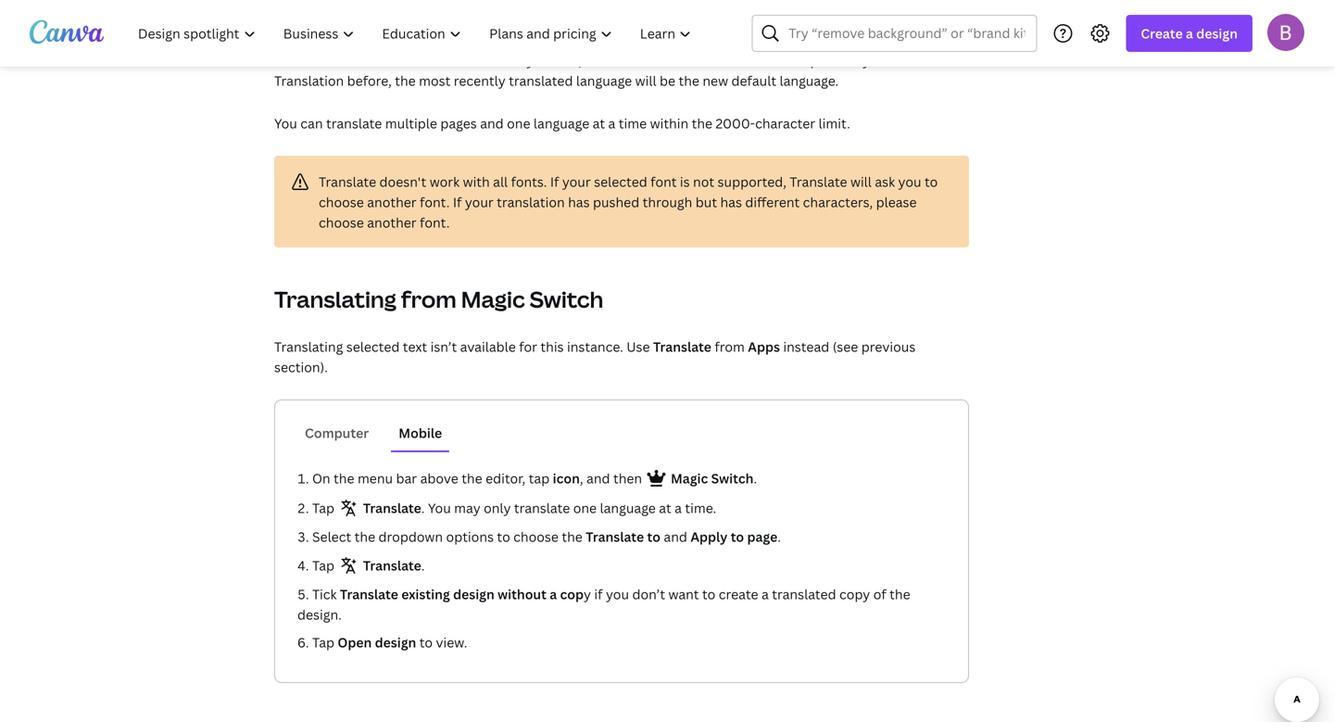 Task type: vqa. For each thing, say whether or not it's contained in the screenshot.
"profile" on the left
no



Task type: describe. For each thing, give the bounding box(es) containing it.
1 font. from the top
[[420, 193, 450, 211]]

1 vertical spatial ,
[[580, 469, 584, 487]]

may
[[454, 499, 481, 517]]

ask
[[875, 173, 895, 190]]

0 vertical spatial select
[[742, 51, 782, 69]]

the
[[274, 51, 297, 69]]

automatically
[[448, 51, 535, 69]]

cop
[[560, 585, 584, 603]]

on
[[312, 469, 331, 487]]

editor,
[[486, 469, 526, 487]]

translation
[[274, 72, 344, 89]]

and left apply
[[664, 528, 688, 545]]

will inside the if you've used translation before, the most recently translated language will be the new default language.
[[636, 72, 657, 89]]

used
[[908, 51, 938, 69]]

previous
[[862, 338, 916, 355]]

0 horizontal spatial select
[[312, 528, 352, 545]]

0 horizontal spatial from
[[362, 51, 392, 69]]

1 horizontal spatial if
[[550, 173, 559, 190]]

a inside dropdown button
[[1186, 25, 1194, 42]]

translate down the translate .
[[340, 585, 398, 603]]

instance.
[[567, 338, 624, 355]]

language inside the if you've used translation before, the most recently translated language will be the new default language.
[[576, 72, 632, 89]]

the up the translate .
[[355, 528, 376, 545]]

design for tap open design to view.
[[375, 634, 416, 651]]

text
[[403, 338, 427, 355]]

instead (see previous section).
[[274, 338, 916, 376]]

. up page
[[754, 469, 757, 487]]

the inside y if you don't want to create a translated copy of the design.
[[890, 585, 911, 603]]

this
[[541, 338, 564, 355]]

to left view.
[[420, 634, 433, 651]]

will inside translate doesn't work with all fonts. if your selected font is not supported, translate will ask you to choose another font. if your translation has pushed through but has different characters, please choose another font.
[[851, 173, 872, 190]]

translate up be
[[612, 51, 671, 69]]

. right apply
[[778, 528, 781, 545]]

default
[[732, 72, 777, 89]]

computer button
[[298, 415, 377, 450]]

option.
[[803, 51, 848, 69]]

most
[[419, 72, 451, 89]]

translate up translation at the top of the page
[[301, 51, 359, 69]]

within
[[650, 114, 689, 132]]

dropdown
[[379, 528, 443, 545]]

2 set from the left
[[704, 51, 723, 69]]

translate doesn't work with all fonts. if your selected font is not supported, translate will ask you to choose another font. if your translation has pushed through but has different characters, please choose another font.
[[319, 173, 938, 231]]

detect
[[538, 51, 579, 69]]

different
[[746, 193, 800, 211]]

icon
[[553, 469, 580, 487]]

multiple
[[385, 114, 437, 132]]

tap for translate .
[[312, 557, 338, 574]]

to down 'only' on the bottom of the page
[[497, 528, 510, 545]]

design.
[[298, 606, 342, 623]]

1 vertical spatial choose
[[319, 214, 364, 231]]

a left time.
[[675, 499, 682, 517]]

of
[[874, 585, 887, 603]]

2 vertical spatial choose
[[514, 528, 559, 545]]

1 vertical spatial magic
[[671, 469, 708, 487]]

if
[[595, 585, 603, 603]]

limit.
[[819, 114, 851, 132]]

to up most
[[431, 51, 444, 69]]

translate up if
[[586, 528, 644, 545]]

open
[[338, 634, 372, 651]]

section).
[[274, 358, 328, 376]]

. up existing
[[422, 557, 425, 574]]

the translate from is set to automatically detect , and translate to is set to select an option.
[[274, 51, 848, 69]]

tap
[[529, 469, 550, 487]]

you've
[[863, 51, 904, 69]]

tap open design to view.
[[312, 634, 468, 651]]

translate down dropdown
[[363, 557, 422, 574]]

supported,
[[718, 173, 787, 190]]

bob builder image
[[1268, 14, 1305, 51]]

then
[[614, 469, 642, 487]]

0 horizontal spatial switch
[[530, 284, 604, 314]]

with
[[463, 173, 490, 190]]

for
[[519, 338, 538, 355]]

translation
[[497, 193, 565, 211]]

create a design button
[[1127, 15, 1253, 52]]

translating for translating selected text isn't available for this instance. use translate from apps
[[274, 338, 343, 355]]

on the menu bar above the editor, tap icon , and then
[[312, 469, 646, 487]]

language.
[[780, 72, 839, 89]]

pages
[[441, 114, 477, 132]]

the right 'within'
[[692, 114, 713, 132]]

recently
[[454, 72, 506, 89]]

0 horizontal spatial you
[[274, 114, 297, 132]]

and left then
[[587, 469, 610, 487]]

character
[[755, 114, 816, 132]]

the right on
[[334, 469, 355, 487]]

is inside translate doesn't work with all fonts. if your selected font is not supported, translate will ask you to choose another font. if your translation has pushed through but has different characters, please choose another font.
[[680, 173, 690, 190]]

. up dropdown
[[422, 499, 425, 517]]

design for create a design
[[1197, 25, 1238, 42]]

only
[[484, 499, 511, 517]]

mobile
[[399, 424, 442, 442]]

create
[[1141, 25, 1183, 42]]

0 vertical spatial your
[[562, 173, 591, 190]]

a left time
[[609, 114, 616, 132]]

translate . you may only translate one language at a time.
[[363, 499, 717, 517]]

translating selected text isn't available for this instance. use translate from apps
[[274, 338, 780, 355]]

create a design
[[1141, 25, 1238, 42]]

2000-
[[716, 114, 756, 132]]

1 another from the top
[[367, 193, 417, 211]]

view.
[[436, 634, 468, 651]]

fonts.
[[511, 173, 547, 190]]

0 horizontal spatial translate
[[326, 114, 382, 132]]

isn't
[[431, 338, 457, 355]]

bar
[[396, 469, 417, 487]]

0 vertical spatial choose
[[319, 193, 364, 211]]

an
[[785, 51, 800, 69]]

translating from magic switch
[[274, 284, 604, 314]]

and right pages
[[480, 114, 504, 132]]

y
[[584, 585, 591, 603]]

mobile button
[[391, 415, 450, 450]]

to inside translate doesn't work with all fonts. if your selected font is not supported, translate will ask you to choose another font. if your translation has pushed through but has different characters, please choose another font.
[[925, 173, 938, 190]]



Task type: locate. For each thing, give the bounding box(es) containing it.
you left may
[[428, 499, 451, 517]]

1 horizontal spatial has
[[721, 193, 742, 211]]

1 vertical spatial your
[[465, 193, 494, 211]]

options
[[446, 528, 494, 545]]

translated for copy
[[772, 585, 837, 603]]

to left apply
[[647, 528, 661, 545]]

0 horizontal spatial translated
[[509, 72, 573, 89]]

0 horizontal spatial selected
[[346, 338, 400, 355]]

tick
[[312, 585, 337, 603]]

from up text
[[401, 284, 457, 314]]

0 vertical spatial you
[[274, 114, 297, 132]]

menu
[[358, 469, 393, 487]]

at left time
[[593, 114, 605, 132]]

0 vertical spatial will
[[636, 72, 657, 89]]

0 horizontal spatial will
[[636, 72, 657, 89]]

time.
[[685, 499, 717, 517]]

0 vertical spatial magic
[[461, 284, 525, 314]]

1 vertical spatial select
[[312, 528, 352, 545]]

(see
[[833, 338, 859, 355]]

translated inside y if you don't want to create a translated copy of the design.
[[772, 585, 837, 603]]

0 vertical spatial ,
[[579, 51, 582, 69]]

translated inside the if you've used translation before, the most recently translated language will be the new default language.
[[509, 72, 573, 89]]

1 vertical spatial one
[[573, 499, 597, 517]]

magic switch .
[[671, 469, 757, 487]]

2 vertical spatial if
[[453, 193, 462, 211]]

, up you can translate multiple pages and one language at a time within the 2000-character limit.
[[579, 51, 582, 69]]

if left you've
[[851, 51, 860, 69]]

apply
[[691, 528, 728, 545]]

0 vertical spatial translated
[[509, 72, 573, 89]]

your down with
[[465, 193, 494, 211]]

2 another from the top
[[367, 214, 417, 231]]

1 vertical spatial translate
[[514, 499, 570, 517]]

time
[[619, 114, 647, 132]]

1 vertical spatial translating
[[274, 338, 343, 355]]

to right want
[[703, 585, 716, 603]]

all
[[493, 173, 508, 190]]

the
[[395, 72, 416, 89], [679, 72, 700, 89], [692, 114, 713, 132], [334, 469, 355, 487], [462, 469, 483, 487], [355, 528, 376, 545], [562, 528, 583, 545], [890, 585, 911, 603]]

you up please
[[899, 173, 922, 190]]

translate
[[301, 51, 359, 69], [612, 51, 671, 69], [319, 173, 376, 190], [790, 173, 848, 190], [653, 338, 712, 355], [363, 499, 422, 517], [586, 528, 644, 545], [363, 557, 422, 574], [340, 585, 398, 603]]

1 horizontal spatial set
[[704, 51, 723, 69]]

from
[[362, 51, 392, 69], [401, 284, 457, 314], [715, 338, 745, 355]]

at
[[593, 114, 605, 132], [659, 499, 672, 517]]

and right detect
[[586, 51, 609, 69]]

the down translate . you may only translate one language at a time.
[[562, 528, 583, 545]]

0 vertical spatial at
[[593, 114, 605, 132]]

translate .
[[363, 557, 425, 574]]

design right 'create'
[[1197, 25, 1238, 42]]

the right be
[[679, 72, 700, 89]]

, right tap
[[580, 469, 584, 487]]

one
[[507, 114, 531, 132], [573, 499, 597, 517]]

2 tap from the top
[[312, 557, 338, 574]]

has left pushed
[[568, 193, 590, 211]]

selected
[[594, 173, 648, 190], [346, 338, 400, 355]]

the right 'of'
[[890, 585, 911, 603]]

if
[[851, 51, 860, 69], [550, 173, 559, 190], [453, 193, 462, 211]]

2 horizontal spatial from
[[715, 338, 745, 355]]

0 horizontal spatial your
[[465, 193, 494, 211]]

1 horizontal spatial switch
[[711, 469, 754, 487]]

you
[[274, 114, 297, 132], [428, 499, 451, 517]]

0 vertical spatial design
[[1197, 25, 1238, 42]]

a left cop
[[550, 585, 557, 603]]

doesn't
[[380, 173, 427, 190]]

0 vertical spatial font.
[[420, 193, 450, 211]]

0 vertical spatial if
[[851, 51, 860, 69]]

pushed
[[593, 193, 640, 211]]

1 horizontal spatial will
[[851, 173, 872, 190]]

Try "remove background" or "brand kit" search field
[[789, 16, 1025, 51]]

tap up tick
[[312, 557, 338, 574]]

translated for language
[[509, 72, 573, 89]]

tick translate existing design without a cop
[[312, 585, 584, 603]]

magic up time.
[[671, 469, 708, 487]]

0 vertical spatial another
[[367, 193, 417, 211]]

1 vertical spatial you
[[606, 585, 629, 603]]

2 vertical spatial from
[[715, 338, 745, 355]]

1 horizontal spatial your
[[562, 173, 591, 190]]

1 vertical spatial at
[[659, 499, 672, 517]]

0 horizontal spatial if
[[453, 193, 462, 211]]

translated left copy
[[772, 585, 837, 603]]

tap
[[312, 499, 338, 517], [312, 557, 338, 574], [312, 634, 335, 651]]

at for time.
[[659, 499, 672, 517]]

1 horizontal spatial from
[[401, 284, 457, 314]]

0 horizontal spatial magic
[[461, 284, 525, 314]]

translate down bar on the left of page
[[363, 499, 422, 517]]

0 vertical spatial from
[[362, 51, 392, 69]]

1 vertical spatial if
[[550, 173, 559, 190]]

a right create
[[762, 585, 769, 603]]

,
[[579, 51, 582, 69], [580, 469, 584, 487]]

tap for translate . you may only translate one language at a time.
[[312, 499, 338, 517]]

to
[[431, 51, 444, 69], [674, 51, 687, 69], [726, 51, 739, 69], [925, 173, 938, 190], [497, 528, 510, 545], [647, 528, 661, 545], [731, 528, 744, 545], [703, 585, 716, 603], [420, 634, 433, 651]]

can
[[301, 114, 323, 132]]

one for translate
[[573, 499, 597, 517]]

1 vertical spatial from
[[401, 284, 457, 314]]

to right ask
[[925, 173, 938, 190]]

2 horizontal spatial if
[[851, 51, 860, 69]]

magic up available
[[461, 284, 525, 314]]

0 vertical spatial selected
[[594, 173, 648, 190]]

1 horizontal spatial translate
[[514, 499, 570, 517]]

design right existing
[[453, 585, 495, 603]]

set up most
[[409, 51, 428, 69]]

0 vertical spatial switch
[[530, 284, 604, 314]]

2 has from the left
[[721, 193, 742, 211]]

0 vertical spatial one
[[507, 114, 531, 132]]

new
[[703, 72, 729, 89]]

selected left text
[[346, 338, 400, 355]]

0 horizontal spatial set
[[409, 51, 428, 69]]

translated
[[509, 72, 573, 89], [772, 585, 837, 603]]

without
[[498, 585, 547, 603]]

one down icon
[[573, 499, 597, 517]]

translate right can
[[326, 114, 382, 132]]

if down work
[[453, 193, 462, 211]]

copy
[[840, 585, 871, 603]]

the left most
[[395, 72, 416, 89]]

2 vertical spatial design
[[375, 634, 416, 651]]

1 vertical spatial design
[[453, 585, 495, 603]]

one up fonts.
[[507, 114, 531, 132]]

before,
[[347, 72, 392, 89]]

1 horizontal spatial translated
[[772, 585, 837, 603]]

language for translate
[[600, 499, 656, 517]]

tap down on
[[312, 499, 338, 517]]

2 vertical spatial tap
[[312, 634, 335, 651]]

1 vertical spatial selected
[[346, 338, 400, 355]]

a inside y if you don't want to create a translated copy of the design.
[[762, 585, 769, 603]]

0 vertical spatial translate
[[326, 114, 382, 132]]

1 vertical spatial translated
[[772, 585, 837, 603]]

1 vertical spatial you
[[428, 499, 451, 517]]

not
[[693, 173, 715, 190]]

design right open
[[375, 634, 416, 651]]

work
[[430, 173, 460, 190]]

translating for translating from magic switch
[[274, 284, 397, 314]]

0 horizontal spatial has
[[568, 193, 590, 211]]

selected inside translate doesn't work with all fonts. if your selected font is not supported, translate will ask you to choose another font. if your translation has pushed through but has different characters, please choose another font.
[[594, 173, 648, 190]]

set up new
[[704, 51, 723, 69]]

1 horizontal spatial select
[[742, 51, 782, 69]]

from left apps
[[715, 338, 745, 355]]

you can translate multiple pages and one language at a time within the 2000-character limit.
[[274, 114, 851, 132]]

0 horizontal spatial one
[[507, 114, 531, 132]]

to inside y if you don't want to create a translated copy of the design.
[[703, 585, 716, 603]]

2 vertical spatial language
[[600, 499, 656, 517]]

design
[[1197, 25, 1238, 42], [453, 585, 495, 603], [375, 634, 416, 651]]

.
[[754, 469, 757, 487], [422, 499, 425, 517], [778, 528, 781, 545], [422, 557, 425, 574]]

0 vertical spatial translating
[[274, 284, 397, 314]]

font
[[651, 173, 677, 190]]

2 font. from the top
[[420, 214, 450, 231]]

translate up characters,
[[790, 173, 848, 190]]

you inside y if you don't want to create a translated copy of the design.
[[606, 585, 629, 603]]

0 vertical spatial language
[[576, 72, 632, 89]]

don't
[[633, 585, 666, 603]]

a right 'create'
[[1186, 25, 1194, 42]]

0 vertical spatial you
[[899, 173, 922, 190]]

apps
[[748, 338, 780, 355]]

1 horizontal spatial one
[[573, 499, 597, 517]]

1 has from the left
[[568, 193, 590, 211]]

be
[[660, 72, 676, 89]]

has right but
[[721, 193, 742, 211]]

language for and
[[534, 114, 590, 132]]

0 horizontal spatial you
[[606, 585, 629, 603]]

if right fonts.
[[550, 173, 559, 190]]

another
[[367, 193, 417, 211], [367, 214, 417, 231]]

will left ask
[[851, 173, 872, 190]]

your right fonts.
[[562, 173, 591, 190]]

will left be
[[636, 72, 657, 89]]

0 horizontal spatial at
[[593, 114, 605, 132]]

at for time
[[593, 114, 605, 132]]

switch up this
[[530, 284, 604, 314]]

please
[[876, 193, 917, 211]]

1 horizontal spatial you
[[899, 173, 922, 190]]

characters,
[[803, 193, 873, 211]]

1 vertical spatial tap
[[312, 557, 338, 574]]

page
[[748, 528, 778, 545]]

tap down design.
[[312, 634, 335, 651]]

you inside translate doesn't work with all fonts. if your selected font is not supported, translate will ask you to choose another font. if your translation has pushed through but has different characters, please choose another font.
[[899, 173, 922, 190]]

want
[[669, 585, 699, 603]]

instead
[[784, 338, 830, 355]]

1 vertical spatial font.
[[420, 214, 450, 231]]

translate
[[326, 114, 382, 132], [514, 499, 570, 517]]

translate up select the dropdown options to choose the translate to and apply to page . at the bottom of page
[[514, 499, 570, 517]]

to left page
[[731, 528, 744, 545]]

the up may
[[462, 469, 483, 487]]

you left can
[[274, 114, 297, 132]]

a
[[1186, 25, 1194, 42], [609, 114, 616, 132], [675, 499, 682, 517], [550, 585, 557, 603], [762, 585, 769, 603]]

through
[[643, 193, 693, 211]]

0 horizontal spatial design
[[375, 634, 416, 651]]

create
[[719, 585, 759, 603]]

y if you don't want to create a translated copy of the design.
[[298, 585, 911, 623]]

selected up pushed
[[594, 173, 648, 190]]

1 set from the left
[[409, 51, 428, 69]]

above
[[420, 469, 459, 487]]

if inside the if you've used translation before, the most recently translated language will be the new default language.
[[851, 51, 860, 69]]

1 vertical spatial language
[[534, 114, 590, 132]]

but
[[696, 193, 717, 211]]

you
[[899, 173, 922, 190], [606, 585, 629, 603]]

use
[[627, 338, 650, 355]]

switch up time.
[[711, 469, 754, 487]]

1 translating from the top
[[274, 284, 397, 314]]

translate right use
[[653, 338, 712, 355]]

available
[[460, 338, 516, 355]]

1 horizontal spatial design
[[453, 585, 495, 603]]

you right if
[[606, 585, 629, 603]]

design inside dropdown button
[[1197, 25, 1238, 42]]

if you've used translation before, the most recently translated language will be the new default language.
[[274, 51, 938, 89]]

language
[[576, 72, 632, 89], [534, 114, 590, 132], [600, 499, 656, 517]]

computer
[[305, 424, 369, 442]]

translate left doesn't
[[319, 173, 376, 190]]

translated down detect
[[509, 72, 573, 89]]

top level navigation element
[[126, 15, 708, 52]]

existing
[[402, 585, 450, 603]]

select up tick
[[312, 528, 352, 545]]

1 horizontal spatial magic
[[671, 469, 708, 487]]

one for and
[[507, 114, 531, 132]]

select the dropdown options to choose the translate to and apply to page .
[[312, 528, 781, 545]]

1 horizontal spatial you
[[428, 499, 451, 517]]

at left time.
[[659, 499, 672, 517]]

switch
[[530, 284, 604, 314], [711, 469, 754, 487]]

1 tap from the top
[[312, 499, 338, 517]]

1 vertical spatial switch
[[711, 469, 754, 487]]

1 horizontal spatial selected
[[594, 173, 648, 190]]

3 tap from the top
[[312, 634, 335, 651]]

select up the default
[[742, 51, 782, 69]]

1 horizontal spatial at
[[659, 499, 672, 517]]

0 vertical spatial tap
[[312, 499, 338, 517]]

to up be
[[674, 51, 687, 69]]

1 vertical spatial will
[[851, 173, 872, 190]]

will
[[636, 72, 657, 89], [851, 173, 872, 190]]

2 translating from the top
[[274, 338, 343, 355]]

is
[[396, 51, 406, 69], [690, 51, 700, 69], [680, 173, 690, 190]]

magic
[[461, 284, 525, 314], [671, 469, 708, 487]]

from up before,
[[362, 51, 392, 69]]

to up new
[[726, 51, 739, 69]]

2 horizontal spatial design
[[1197, 25, 1238, 42]]

1 vertical spatial another
[[367, 214, 417, 231]]



